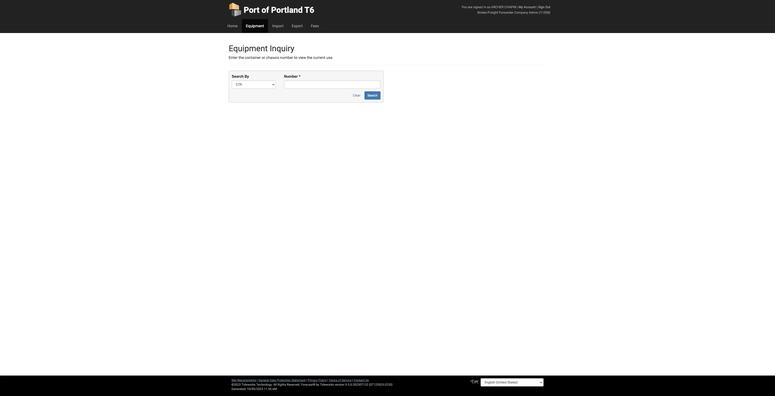 Task type: describe. For each thing, give the bounding box(es) containing it.
9.5.0.202307122
[[346, 383, 369, 387]]

number
[[280, 55, 293, 60]]

terms
[[329, 379, 338, 382]]

of inside site requirements | general data protection statement | privacy policy | terms of service | contact us ©2023 tideworks technology. all rights reserved. forecast® by tideworks version 9.5.0.202307122 (07122023-2235) generated: 10/05/2023 11:30 am
[[338, 379, 341, 382]]

broker/freight
[[478, 11, 499, 14]]

inquiry
[[270, 44, 295, 53]]

site requirements link
[[232, 379, 256, 382]]

*
[[299, 74, 301, 79]]

number
[[284, 74, 298, 79]]

| up "tideworks"
[[328, 379, 328, 382]]

by
[[316, 383, 319, 387]]

port of portland t6
[[244, 5, 315, 15]]

of inside 'link'
[[262, 5, 269, 15]]

statement
[[292, 379, 306, 382]]

chassis
[[266, 55, 279, 60]]

privacy
[[308, 379, 318, 382]]

port of portland t6 link
[[229, 0, 315, 19]]

am
[[273, 388, 277, 391]]

current
[[314, 55, 326, 60]]

export
[[292, 24, 303, 28]]

Number * text field
[[284, 81, 381, 89]]

search by
[[232, 74, 249, 79]]

contact us link
[[354, 379, 369, 382]]

by
[[245, 74, 249, 79]]

import button
[[268, 19, 288, 33]]

©2023 tideworks
[[232, 383, 256, 387]]

equipment for equipment
[[246, 24, 264, 28]]

privacy policy link
[[308, 379, 327, 382]]

company
[[515, 11, 529, 14]]

| left my
[[518, 5, 518, 9]]

generated:
[[232, 388, 246, 391]]

container
[[245, 55, 261, 60]]

tideworks
[[320, 383, 334, 387]]

t6
[[305, 5, 315, 15]]

forecast®
[[301, 383, 316, 387]]

port
[[244, 5, 260, 15]]

(07122023-
[[369, 383, 385, 387]]

signed
[[474, 5, 483, 9]]

| left general
[[257, 379, 258, 382]]

my account link
[[519, 5, 536, 9]]

you are signed in as archer chapin | my account | sign out broker/freight forwarder company admin (11508)
[[462, 5, 551, 14]]

fees button
[[307, 19, 323, 33]]

portland
[[271, 5, 303, 15]]

fees
[[311, 24, 319, 28]]

clear
[[353, 94, 361, 98]]

account
[[524, 5, 536, 9]]

policy
[[319, 379, 327, 382]]

2235)
[[385, 383, 393, 387]]

number *
[[284, 74, 301, 79]]

version
[[335, 383, 345, 387]]

general data protection statement link
[[259, 379, 306, 382]]

reserved.
[[287, 383, 301, 387]]

requirements
[[238, 379, 256, 382]]

my
[[519, 5, 524, 9]]

clear button
[[350, 92, 364, 100]]



Task type: vqa. For each thing, say whether or not it's contained in the screenshot.
10/17/2023 at the left bottom of the page
no



Task type: locate. For each thing, give the bounding box(es) containing it.
| up forecast®
[[307, 379, 307, 382]]

1 vertical spatial of
[[338, 379, 341, 382]]

0 vertical spatial search
[[232, 74, 244, 79]]

contact
[[354, 379, 365, 382]]

search for search by
[[232, 74, 244, 79]]

search
[[232, 74, 244, 79], [368, 94, 378, 98]]

or
[[262, 55, 265, 60]]

the
[[239, 55, 244, 60], [307, 55, 313, 60]]

| left the 'sign'
[[537, 5, 538, 9]]

all
[[274, 383, 277, 387]]

rights
[[278, 383, 286, 387]]

equipment inquiry enter the container or chassis number to view the current use.
[[229, 44, 334, 60]]

sign out link
[[539, 5, 551, 9]]

search for search
[[368, 94, 378, 98]]

0 vertical spatial equipment
[[246, 24, 264, 28]]

service
[[342, 379, 352, 382]]

technology.
[[257, 383, 273, 387]]

the right view
[[307, 55, 313, 60]]

equipment inside equipment inquiry enter the container or chassis number to view the current use.
[[229, 44, 268, 53]]

search inside button
[[368, 94, 378, 98]]

you
[[462, 5, 468, 9]]

export button
[[288, 19, 307, 33]]

0 vertical spatial of
[[262, 5, 269, 15]]

11:30
[[264, 388, 272, 391]]

equipment down port
[[246, 24, 264, 28]]

sign
[[539, 5, 545, 9]]

1 the from the left
[[239, 55, 244, 60]]

search button
[[365, 92, 381, 100]]

0 horizontal spatial of
[[262, 5, 269, 15]]

in
[[484, 5, 487, 9]]

2 the from the left
[[307, 55, 313, 60]]

equipment button
[[242, 19, 268, 33]]

are
[[468, 5, 473, 9]]

protection
[[277, 379, 291, 382]]

of right port
[[262, 5, 269, 15]]

search right clear "button"
[[368, 94, 378, 98]]

home button
[[224, 19, 242, 33]]

| up "9.5.0.202307122"
[[353, 379, 353, 382]]

1 horizontal spatial the
[[307, 55, 313, 60]]

import
[[272, 24, 284, 28]]

out
[[546, 5, 551, 9]]

general
[[259, 379, 269, 382]]

1 vertical spatial search
[[368, 94, 378, 98]]

data
[[270, 379, 276, 382]]

chapin
[[505, 5, 517, 9]]

the right enter at the left top
[[239, 55, 244, 60]]

use.
[[327, 55, 334, 60]]

equipment up container
[[229, 44, 268, 53]]

archer
[[492, 5, 504, 9]]

admin
[[529, 11, 539, 14]]

us
[[366, 379, 369, 382]]

of up version
[[338, 379, 341, 382]]

as
[[488, 5, 491, 9]]

1 horizontal spatial of
[[338, 379, 341, 382]]

equipment for equipment inquiry enter the container or chassis number to view the current use.
[[229, 44, 268, 53]]

1 vertical spatial equipment
[[229, 44, 268, 53]]

forwarder
[[499, 11, 514, 14]]

0 horizontal spatial search
[[232, 74, 244, 79]]

view
[[299, 55, 306, 60]]

enter
[[229, 55, 238, 60]]

|
[[518, 5, 518, 9], [537, 5, 538, 9], [257, 379, 258, 382], [307, 379, 307, 382], [328, 379, 328, 382], [353, 379, 353, 382]]

home
[[228, 24, 238, 28]]

search left by
[[232, 74, 244, 79]]

to
[[294, 55, 298, 60]]

equipment inside popup button
[[246, 24, 264, 28]]

equipment
[[246, 24, 264, 28], [229, 44, 268, 53]]

site
[[232, 379, 237, 382]]

1 horizontal spatial search
[[368, 94, 378, 98]]

(11508)
[[540, 11, 551, 14]]

site requirements | general data protection statement | privacy policy | terms of service | contact us ©2023 tideworks technology. all rights reserved. forecast® by tideworks version 9.5.0.202307122 (07122023-2235) generated: 10/05/2023 11:30 am
[[232, 379, 393, 391]]

0 horizontal spatial the
[[239, 55, 244, 60]]

of
[[262, 5, 269, 15], [338, 379, 341, 382]]

10/05/2023
[[247, 388, 263, 391]]

terms of service link
[[329, 379, 352, 382]]



